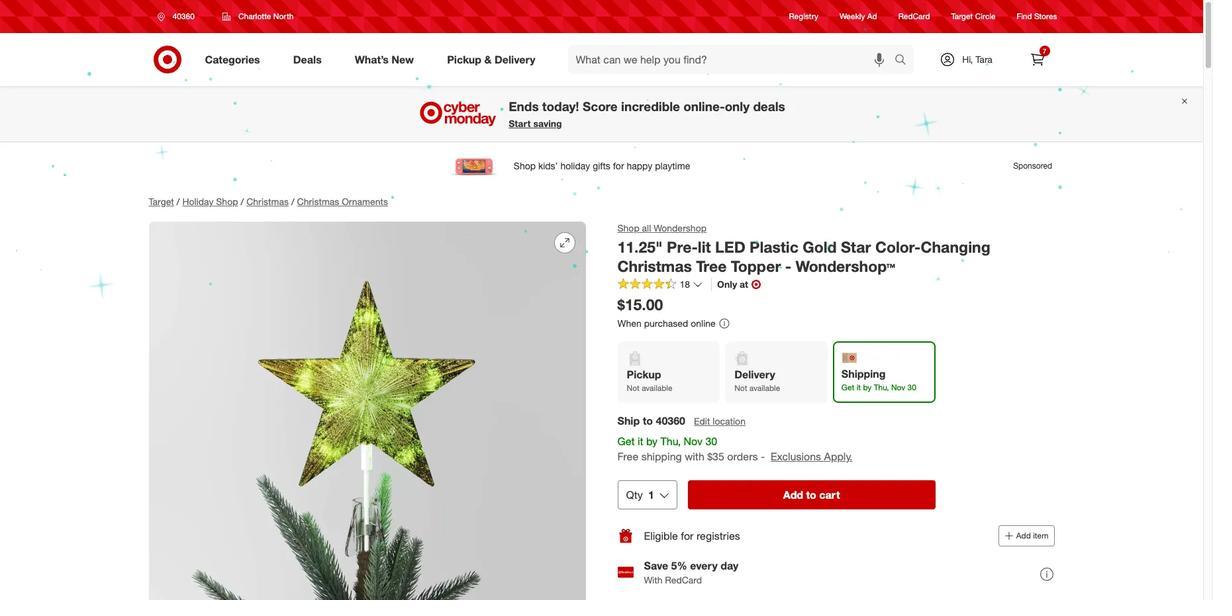Task type: locate. For each thing, give the bounding box(es) containing it.
by down shipping on the bottom of the page
[[864, 383, 872, 393]]

add inside button
[[784, 489, 804, 502]]

registry
[[789, 12, 819, 21]]

/ right christmas link
[[291, 196, 295, 207]]

1 vertical spatial -
[[761, 451, 765, 464]]

it up "free"
[[638, 435, 644, 449]]

1 vertical spatial thu,
[[661, 435, 681, 449]]

get
[[842, 383, 855, 393], [618, 435, 635, 449]]

0 horizontal spatial thu,
[[661, 435, 681, 449]]

to right the ship
[[643, 415, 653, 428]]

pickup left & at the left top of the page
[[447, 53, 482, 66]]

add left item
[[1017, 531, 1031, 541]]

get down shipping on the bottom of the page
[[842, 383, 855, 393]]

2 / from the left
[[241, 196, 244, 207]]

0 vertical spatial delivery
[[495, 53, 536, 66]]

add
[[784, 489, 804, 502], [1017, 531, 1031, 541]]

redcard right ad
[[899, 12, 931, 21]]

weekly ad
[[840, 12, 878, 21]]

1 vertical spatial by
[[647, 435, 658, 449]]

target circle link
[[952, 11, 996, 22]]

available for pickup
[[642, 384, 673, 394]]

thu, inside get it by thu, nov 30 free shipping with $35 orders - exclusions apply.
[[661, 435, 681, 449]]

start
[[509, 118, 531, 129]]

christmas left ornaments
[[297, 196, 339, 207]]

delivery up location
[[735, 368, 776, 382]]

pickup & delivery link
[[436, 45, 552, 74]]

add left cart
[[784, 489, 804, 502]]

available inside delivery not available
[[750, 384, 781, 394]]

/ left christmas link
[[241, 196, 244, 207]]

tara
[[976, 54, 993, 65]]

18
[[680, 279, 690, 290]]

3 / from the left
[[291, 196, 295, 207]]

2 not from the left
[[735, 384, 748, 394]]

delivery right & at the left top of the page
[[495, 53, 536, 66]]

pickup for not
[[627, 368, 661, 382]]

0 vertical spatial 30
[[908, 383, 917, 393]]

2 available from the left
[[750, 384, 781, 394]]

0 horizontal spatial 40360
[[173, 11, 195, 21]]

1 not from the left
[[627, 384, 640, 394]]

0 vertical spatial get
[[842, 383, 855, 393]]

1
[[649, 489, 654, 502]]

$15.00
[[618, 296, 663, 314]]

day
[[721, 560, 739, 573]]

every
[[691, 560, 718, 573]]

ad
[[868, 12, 878, 21]]

&
[[485, 53, 492, 66]]

0 horizontal spatial to
[[643, 415, 653, 428]]

1 horizontal spatial 40360
[[656, 415, 686, 428]]

delivery
[[495, 53, 536, 66], [735, 368, 776, 382]]

target
[[952, 12, 973, 21], [149, 196, 174, 207]]

1 horizontal spatial not
[[735, 384, 748, 394]]

shop left all
[[618, 223, 640, 234]]

0 vertical spatial -
[[786, 257, 792, 275]]

1 horizontal spatial to
[[807, 489, 817, 502]]

christmas up 18 link
[[618, 257, 692, 275]]

weekly ad link
[[840, 11, 878, 22]]

to inside button
[[807, 489, 817, 502]]

score
[[583, 99, 618, 114]]

redcard down the '5%'
[[665, 575, 702, 586]]

nov
[[892, 383, 906, 393], [684, 435, 703, 449]]

cyber monday target deals image
[[418, 98, 498, 130]]

circle
[[976, 12, 996, 21]]

What can we help you find? suggestions appear below search field
[[568, 45, 898, 74]]

1 horizontal spatial delivery
[[735, 368, 776, 382]]

0 horizontal spatial delivery
[[495, 53, 536, 66]]

redcard inside save 5% every day with redcard
[[665, 575, 702, 586]]

by inside 'shipping get it by thu, nov 30'
[[864, 383, 872, 393]]

add for add item
[[1017, 531, 1031, 541]]

0 horizontal spatial it
[[638, 435, 644, 449]]

online-
[[684, 99, 725, 114]]

0 horizontal spatial by
[[647, 435, 658, 449]]

0 horizontal spatial pickup
[[447, 53, 482, 66]]

0 vertical spatial target
[[952, 12, 973, 21]]

color-
[[876, 238, 921, 256]]

1 vertical spatial to
[[807, 489, 817, 502]]

1 vertical spatial 30
[[706, 435, 718, 449]]

pickup inside pickup not available
[[627, 368, 661, 382]]

target / holiday shop / christmas / christmas ornaments
[[149, 196, 388, 207]]

get up "free"
[[618, 435, 635, 449]]

delivery inside delivery not available
[[735, 368, 776, 382]]

target left circle
[[952, 12, 973, 21]]

30 inside 'shipping get it by thu, nov 30'
[[908, 383, 917, 393]]

1 horizontal spatial thu,
[[874, 383, 889, 393]]

1 horizontal spatial 30
[[908, 383, 917, 393]]

0 horizontal spatial /
[[177, 196, 180, 207]]

not up location
[[735, 384, 748, 394]]

1 horizontal spatial nov
[[892, 383, 906, 393]]

30
[[908, 383, 917, 393], [706, 435, 718, 449]]

categories link
[[194, 45, 277, 74]]

thu, down shipping on the bottom of the page
[[874, 383, 889, 393]]

0 vertical spatial add
[[784, 489, 804, 502]]

0 vertical spatial to
[[643, 415, 653, 428]]

0 vertical spatial nov
[[892, 383, 906, 393]]

1 horizontal spatial target
[[952, 12, 973, 21]]

tree
[[696, 257, 727, 275]]

to for 40360
[[643, 415, 653, 428]]

it
[[857, 383, 861, 393], [638, 435, 644, 449]]

plastic
[[750, 238, 799, 256]]

by up shipping
[[647, 435, 658, 449]]

ship to 40360
[[618, 415, 686, 428]]

pickup
[[447, 53, 482, 66], [627, 368, 661, 382]]

shop right holiday
[[216, 196, 238, 207]]

edit
[[694, 416, 710, 428]]

30 inside get it by thu, nov 30 free shipping with $35 orders - exclusions apply.
[[706, 435, 718, 449]]

0 horizontal spatial -
[[761, 451, 765, 464]]

1 vertical spatial redcard
[[665, 575, 702, 586]]

0 vertical spatial pickup
[[447, 53, 482, 66]]

pickup up ship to 40360
[[627, 368, 661, 382]]

thu, up shipping
[[661, 435, 681, 449]]

to left cart
[[807, 489, 817, 502]]

it inside 'shipping get it by thu, nov 30'
[[857, 383, 861, 393]]

2 horizontal spatial christmas
[[618, 257, 692, 275]]

- down plastic
[[786, 257, 792, 275]]

0 vertical spatial thu,
[[874, 383, 889, 393]]

1 horizontal spatial /
[[241, 196, 244, 207]]

1 horizontal spatial pickup
[[627, 368, 661, 382]]

hi, tara
[[963, 54, 993, 65]]

1 horizontal spatial add
[[1017, 531, 1031, 541]]

0 horizontal spatial redcard
[[665, 575, 702, 586]]

apply.
[[824, 451, 853, 464]]

incredible
[[621, 99, 680, 114]]

1 horizontal spatial -
[[786, 257, 792, 275]]

what's new link
[[344, 45, 431, 74]]

not up the ship
[[627, 384, 640, 394]]

1 vertical spatial nov
[[684, 435, 703, 449]]

1 vertical spatial add
[[1017, 531, 1031, 541]]

item
[[1034, 531, 1049, 541]]

what's new
[[355, 53, 414, 66]]

1 horizontal spatial shop
[[618, 223, 640, 234]]

1 vertical spatial target
[[149, 196, 174, 207]]

1 horizontal spatial it
[[857, 383, 861, 393]]

1 horizontal spatial available
[[750, 384, 781, 394]]

/
[[177, 196, 180, 207], [241, 196, 244, 207], [291, 196, 295, 207]]

not for delivery
[[735, 384, 748, 394]]

not inside pickup not available
[[627, 384, 640, 394]]

1 vertical spatial delivery
[[735, 368, 776, 382]]

1 vertical spatial it
[[638, 435, 644, 449]]

add inside button
[[1017, 531, 1031, 541]]

0 horizontal spatial get
[[618, 435, 635, 449]]

0 horizontal spatial 30
[[706, 435, 718, 449]]

/ right the target link
[[177, 196, 180, 207]]

christmas right the holiday shop link
[[247, 196, 289, 207]]

pre-
[[667, 238, 698, 256]]

changing
[[921, 238, 991, 256]]

not
[[627, 384, 640, 394], [735, 384, 748, 394]]

search
[[889, 54, 921, 67]]

1 vertical spatial shop
[[618, 223, 640, 234]]

1 horizontal spatial get
[[842, 383, 855, 393]]

18 link
[[618, 279, 704, 294]]

shop all wondershop 11.25" pre-lit led plastic gold star color-changing christmas tree topper - wondershop™
[[618, 223, 991, 275]]

1 vertical spatial get
[[618, 435, 635, 449]]

saving
[[534, 118, 562, 129]]

not for pickup
[[627, 384, 640, 394]]

7
[[1043, 47, 1047, 55]]

wondershop
[[654, 223, 707, 234]]

40360 inside dropdown button
[[173, 11, 195, 21]]

thu, inside 'shipping get it by thu, nov 30'
[[874, 383, 889, 393]]

eligible for registries
[[644, 530, 740, 543]]

-
[[786, 257, 792, 275], [761, 451, 765, 464]]

redcard
[[899, 12, 931, 21], [665, 575, 702, 586]]

0 horizontal spatial available
[[642, 384, 673, 394]]

1 horizontal spatial by
[[864, 383, 872, 393]]

0 vertical spatial 40360
[[173, 11, 195, 21]]

0 horizontal spatial add
[[784, 489, 804, 502]]

1 available from the left
[[642, 384, 673, 394]]

- right orders on the bottom right
[[761, 451, 765, 464]]

0 vertical spatial by
[[864, 383, 872, 393]]

free
[[618, 451, 639, 464]]

0 horizontal spatial nov
[[684, 435, 703, 449]]

it down shipping on the bottom of the page
[[857, 383, 861, 393]]

0 horizontal spatial not
[[627, 384, 640, 394]]

target left holiday
[[149, 196, 174, 207]]

- inside get it by thu, nov 30 free shipping with $35 orders - exclusions apply.
[[761, 451, 765, 464]]

1 horizontal spatial redcard
[[899, 12, 931, 21]]

find stores link
[[1017, 11, 1058, 22]]

not inside delivery not available
[[735, 384, 748, 394]]

0 horizontal spatial target
[[149, 196, 174, 207]]

5%
[[672, 560, 688, 573]]

0 vertical spatial it
[[857, 383, 861, 393]]

hi,
[[963, 54, 973, 65]]

7 link
[[1023, 45, 1052, 74]]

0 vertical spatial shop
[[216, 196, 238, 207]]

2 horizontal spatial /
[[291, 196, 295, 207]]

star
[[841, 238, 872, 256]]

1 horizontal spatial christmas
[[297, 196, 339, 207]]

available inside pickup not available
[[642, 384, 673, 394]]

1 vertical spatial pickup
[[627, 368, 661, 382]]



Task type: describe. For each thing, give the bounding box(es) containing it.
orders
[[728, 451, 758, 464]]

pickup & delivery
[[447, 53, 536, 66]]

all
[[642, 223, 651, 234]]

11.25&#34; pre-lit led plastic gold star color-changing christmas tree topper - wondershop&#8482;, 1 of 10 image
[[149, 222, 586, 601]]

when purchased online
[[618, 318, 716, 329]]

target for target circle
[[952, 12, 973, 21]]

add for add to cart
[[784, 489, 804, 502]]

nov inside 'shipping get it by thu, nov 30'
[[892, 383, 906, 393]]

deals
[[754, 99, 786, 114]]

only
[[725, 99, 750, 114]]

add item button
[[999, 526, 1055, 547]]

north
[[273, 11, 294, 21]]

with
[[644, 575, 663, 586]]

exclusions
[[771, 451, 822, 464]]

shipping
[[842, 368, 886, 381]]

led
[[716, 238, 746, 256]]

target for target / holiday shop / christmas / christmas ornaments
[[149, 196, 174, 207]]

available for delivery
[[750, 384, 781, 394]]

get inside get it by thu, nov 30 free shipping with $35 orders - exclusions apply.
[[618, 435, 635, 449]]

0 horizontal spatial christmas
[[247, 196, 289, 207]]

11.25"
[[618, 238, 663, 256]]

qty
[[626, 489, 643, 502]]

shop inside the shop all wondershop 11.25" pre-lit led plastic gold star color-changing christmas tree topper - wondershop™
[[618, 223, 640, 234]]

with
[[685, 451, 705, 464]]

- inside the shop all wondershop 11.25" pre-lit led plastic gold star color-changing christmas tree topper - wondershop™
[[786, 257, 792, 275]]

ends today! score incredible online-only deals start saving
[[509, 99, 786, 129]]

ends
[[509, 99, 539, 114]]

0 horizontal spatial shop
[[216, 196, 238, 207]]

$35
[[708, 451, 725, 464]]

target circle
[[952, 12, 996, 21]]

delivery not available
[[735, 368, 781, 394]]

deals link
[[282, 45, 338, 74]]

save 5% every day with redcard
[[644, 560, 739, 586]]

deals
[[293, 53, 322, 66]]

new
[[392, 53, 414, 66]]

only at
[[718, 279, 749, 290]]

shipping get it by thu, nov 30
[[842, 368, 917, 393]]

for
[[681, 530, 694, 543]]

exclusions apply. link
[[771, 451, 853, 464]]

advertisement region
[[138, 150, 1066, 182]]

holiday
[[182, 196, 214, 207]]

1 vertical spatial 40360
[[656, 415, 686, 428]]

christmas inside the shop all wondershop 11.25" pre-lit led plastic gold star color-changing christmas tree topper - wondershop™
[[618, 257, 692, 275]]

location
[[713, 416, 746, 428]]

add to cart
[[784, 489, 840, 502]]

at
[[740, 279, 749, 290]]

weekly
[[840, 12, 866, 21]]

charlotte north
[[238, 11, 294, 21]]

registry link
[[789, 11, 819, 22]]

registries
[[697, 530, 740, 543]]

ship
[[618, 415, 640, 428]]

get it by thu, nov 30 free shipping with $35 orders - exclusions apply.
[[618, 435, 853, 464]]

save
[[644, 560, 669, 573]]

redcard link
[[899, 11, 931, 22]]

only
[[718, 279, 737, 290]]

holiday shop link
[[182, 196, 238, 207]]

today!
[[542, 99, 579, 114]]

lit
[[698, 238, 711, 256]]

topper
[[731, 257, 781, 275]]

it inside get it by thu, nov 30 free shipping with $35 orders - exclusions apply.
[[638, 435, 644, 449]]

charlotte
[[238, 11, 271, 21]]

40360 button
[[149, 5, 209, 28]]

eligible
[[644, 530, 678, 543]]

1 / from the left
[[177, 196, 180, 207]]

nov inside get it by thu, nov 30 free shipping with $35 orders - exclusions apply.
[[684, 435, 703, 449]]

to for cart
[[807, 489, 817, 502]]

edit location button
[[694, 415, 747, 429]]

gold
[[803, 238, 837, 256]]

search button
[[889, 45, 921, 77]]

get inside 'shipping get it by thu, nov 30'
[[842, 383, 855, 393]]

target link
[[149, 196, 174, 207]]

wondershop™
[[796, 257, 896, 275]]

when
[[618, 318, 642, 329]]

cart
[[820, 489, 840, 502]]

shipping
[[642, 451, 682, 464]]

charlotte north button
[[214, 5, 302, 28]]

by inside get it by thu, nov 30 free shipping with $35 orders - exclusions apply.
[[647, 435, 658, 449]]

categories
[[205, 53, 260, 66]]

add item
[[1017, 531, 1049, 541]]

pickup for &
[[447, 53, 482, 66]]

qty 1
[[626, 489, 654, 502]]

add to cart button
[[688, 481, 936, 510]]

0 vertical spatial redcard
[[899, 12, 931, 21]]

find stores
[[1017, 12, 1058, 21]]

christmas ornaments link
[[297, 196, 388, 207]]

online
[[691, 318, 716, 329]]

what's
[[355, 53, 389, 66]]



Task type: vqa. For each thing, say whether or not it's contained in the screenshot.


